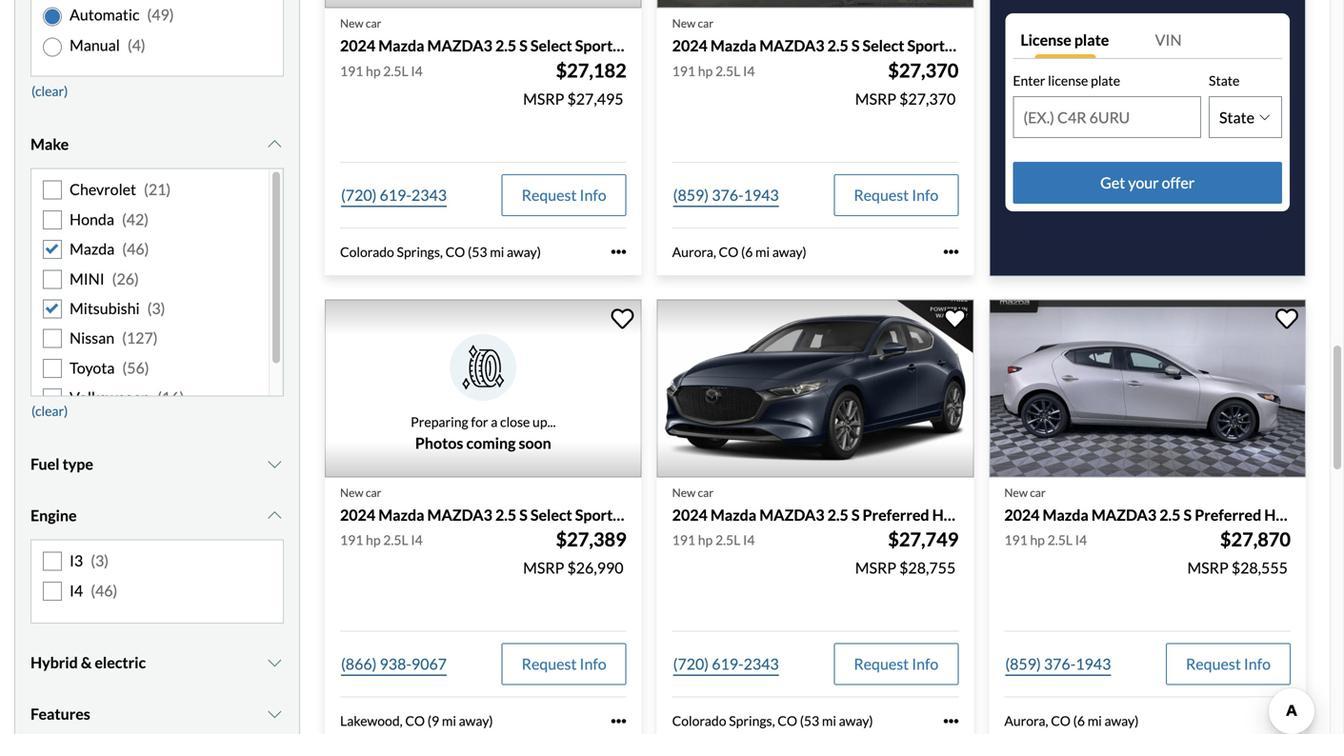 Task type: vqa. For each thing, say whether or not it's contained in the screenshot.


Task type: locate. For each thing, give the bounding box(es) containing it.
chevron down image inside "fuel type" dropdown button
[[265, 457, 284, 472]]

1 vertical spatial (53
[[800, 714, 820, 730]]

s up $27,749 msrp $28,755 on the right bottom of the page
[[852, 506, 860, 525]]

msrp
[[523, 89, 565, 108], [856, 89, 897, 108], [523, 559, 565, 578], [856, 559, 897, 578], [1188, 559, 1229, 578]]

2 preferred from the left
[[1195, 506, 1262, 525]]

request info for $27,370
[[854, 186, 939, 204]]

1 vertical spatial ellipsis h image
[[612, 714, 627, 730]]

0 vertical spatial (3)
[[147, 299, 165, 318]]

fwd for $27,370
[[1025, 36, 1061, 55]]

msrp inside $27,370 msrp $27,370
[[856, 89, 897, 108]]

2024 for $27,182
[[340, 36, 376, 55]]

(46) down the (42) at the top of page
[[122, 240, 149, 258]]

(720) for $27,182
[[341, 186, 377, 204]]

hp for $27,870
[[1031, 532, 1045, 549]]

1 horizontal spatial (859)
[[1006, 655, 1041, 674]]

2.5l for $27,370
[[716, 63, 741, 79]]

191 hp 2.5l i4 for $27,870
[[1005, 532, 1088, 549]]

1 horizontal spatial ellipsis h image
[[944, 714, 959, 730]]

2 chevron down image from the top
[[265, 509, 284, 524]]

fuel type
[[30, 455, 93, 474]]

1 vertical spatial (859)
[[1006, 655, 1041, 674]]

2.5 inside new car 2024 mazda mazda3 2.5 s preferred hatchback fwd
[[828, 506, 849, 525]]

manual (4)
[[70, 36, 146, 55]]

1 vertical spatial aurora,
[[1005, 714, 1049, 730]]

$27,870
[[1221, 529, 1291, 552]]

mazda3 inside new car 2024 mazda mazda3 2.5 s preferred hatchback fwd
[[760, 506, 825, 525]]

(3) up (127)
[[147, 299, 165, 318]]

(6
[[741, 244, 753, 260], [1074, 714, 1085, 730]]

0 vertical spatial (720)
[[341, 186, 377, 204]]

0 horizontal spatial (720)
[[341, 186, 377, 204]]

preferred inside new car 2024 mazda mazda3 2.5 s preferred hatchback f
[[1195, 506, 1262, 525]]

hp for $27,370
[[698, 63, 713, 79]]

0 vertical spatial (46)
[[122, 240, 149, 258]]

2024 for $27,870
[[1005, 506, 1040, 525]]

0 horizontal spatial ellipsis h image
[[612, 714, 627, 730]]

features button
[[30, 691, 284, 735]]

0 horizontal spatial (859) 376-1943
[[673, 186, 779, 204]]

colorado
[[340, 244, 394, 260], [673, 714, 727, 730]]

(clear) up fuel
[[31, 403, 68, 420]]

0 vertical spatial (clear)
[[31, 83, 68, 99]]

car inside new car 2024 mazda mazda3 2.5 s preferred hatchback f
[[1030, 486, 1046, 500]]

1 horizontal spatial (720)
[[673, 655, 709, 674]]

sport up $27,389
[[575, 506, 613, 525]]

1 horizontal spatial ellipsis h image
[[944, 245, 959, 260]]

(859) 376-1943 button for $27,370
[[673, 174, 780, 216]]

0 horizontal spatial 619-
[[380, 186, 412, 204]]

hatchback up $27,389
[[616, 506, 690, 525]]

2.5 for $27,370
[[828, 36, 849, 55]]

0 vertical spatial (859)
[[673, 186, 709, 204]]

hatchback up the $27,182
[[616, 36, 690, 55]]

1 vertical spatial 1943
[[1076, 655, 1112, 674]]

aurora, for $27,370
[[673, 244, 717, 260]]

(clear) button
[[30, 77, 69, 106], [30, 397, 69, 426]]

(720) 619-2343 button
[[340, 174, 448, 216], [673, 644, 780, 686]]

msrp inside $27,749 msrp $28,755
[[856, 559, 897, 578]]

msrp inside the $27,182 msrp $27,495
[[523, 89, 565, 108]]

s
[[520, 36, 528, 55], [852, 36, 860, 55], [520, 506, 528, 525], [852, 506, 860, 525], [1184, 506, 1192, 525]]

colorado springs, co (53 mi away) for $27,749
[[673, 714, 874, 730]]

0 vertical spatial (clear) button
[[30, 77, 69, 106]]

(720) 619-2343 button for $27,182
[[340, 174, 448, 216]]

$26,990
[[568, 559, 624, 578]]

(clear) up make
[[31, 83, 68, 99]]

sport up the $27,182
[[575, 36, 613, 55]]

hp
[[366, 63, 381, 79], [698, 63, 713, 79], [366, 532, 381, 549], [698, 532, 713, 549], [1031, 532, 1045, 549]]

0 horizontal spatial (6
[[741, 244, 753, 260]]

1 horizontal spatial colorado
[[673, 714, 727, 730]]

0 vertical spatial colorado springs, co (53 mi away)
[[340, 244, 541, 260]]

0 vertical spatial (6
[[741, 244, 753, 260]]

2.5l for $27,749
[[716, 532, 741, 549]]

volkswagen
[[70, 388, 150, 407]]

(clear) button up make
[[30, 77, 69, 106]]

plate up enter license plate field
[[1091, 72, 1121, 88]]

0 vertical spatial (859) 376-1943
[[673, 186, 779, 204]]

new for $27,370
[[673, 16, 696, 30]]

ceramic metallic 2024 mazda mazda3 2.5 s select sport hatchback fwd hatchback front-wheel drive automatic image
[[325, 0, 642, 8]]

msrp inside $27,389 msrp $26,990
[[523, 559, 565, 578]]

1 vertical spatial (6
[[1074, 714, 1085, 730]]

1 horizontal spatial (720) 619-2343 button
[[673, 644, 780, 686]]

ellipsis h image
[[612, 245, 627, 260], [944, 714, 959, 730], [1276, 714, 1291, 730]]

preferred up $27,870
[[1195, 506, 1262, 525]]

ellipsis h image for $27,389
[[612, 714, 627, 730]]

hatchback up $27,749 at the right
[[933, 506, 1006, 525]]

get
[[1101, 174, 1126, 192]]

make button
[[30, 121, 284, 168]]

(49)
[[147, 5, 174, 24]]

away) for $27,370
[[773, 244, 807, 260]]

s inside new car 2024 mazda mazda3 2.5 s preferred hatchback f
[[1184, 506, 1192, 525]]

0 vertical spatial plate
[[1075, 30, 1110, 49]]

0 horizontal spatial 376-
[[712, 186, 744, 204]]

1 horizontal spatial (53
[[800, 714, 820, 730]]

2 vertical spatial chevron down image
[[265, 707, 284, 723]]

your
[[1129, 174, 1159, 192]]

new car 2024 mazda mazda3 2.5 s select sport hatchback fwd
[[340, 16, 729, 55], [673, 16, 1061, 55], [340, 486, 729, 525]]

ellipsis h image
[[944, 245, 959, 260], [612, 714, 627, 730]]

0 vertical spatial springs,
[[397, 244, 443, 260]]

new for $27,749
[[673, 486, 696, 500]]

2024 inside new car 2024 mazda mazda3 2.5 s preferred hatchback f
[[1005, 506, 1040, 525]]

hatchback
[[616, 36, 690, 55], [948, 36, 1022, 55], [616, 506, 690, 525], [933, 506, 1006, 525], [1265, 506, 1339, 525]]

fuel type button
[[30, 441, 284, 489]]

1 preferred from the left
[[863, 506, 930, 525]]

new inside new car 2024 mazda mazda3 2.5 s preferred hatchback f
[[1005, 486, 1028, 500]]

info for $27,870
[[1245, 655, 1271, 674]]

hatchback left f
[[1265, 506, 1339, 525]]

sport for $27,182
[[575, 36, 613, 55]]

0 horizontal spatial (720) 619-2343
[[341, 186, 447, 204]]

191 for $27,870
[[1005, 532, 1028, 549]]

0 horizontal spatial springs,
[[397, 244, 443, 260]]

car for $27,370
[[698, 16, 714, 30]]

car inside new car 2024 mazda mazda3 2.5 s preferred hatchback fwd
[[698, 486, 714, 500]]

sport up $27,370 msrp $27,370
[[908, 36, 945, 55]]

0 vertical spatial chevron down image
[[265, 137, 284, 152]]

1 horizontal spatial (6
[[1074, 714, 1085, 730]]

0 vertical spatial (720) 619-2343
[[341, 186, 447, 204]]

191 hp 2.5l i4 for $27,749
[[673, 532, 755, 549]]

1 vertical spatial (clear) button
[[30, 397, 69, 426]]

2.5 inside new car 2024 mazda mazda3 2.5 s preferred hatchback f
[[1160, 506, 1181, 525]]

mazda (46)
[[70, 240, 149, 258]]

new car 2024 mazda mazda3 2.5 s select sport hatchback fwd up $27,389 msrp $26,990
[[340, 486, 729, 525]]

376-
[[712, 186, 744, 204], [1044, 655, 1076, 674]]

new inside new car 2024 mazda mazda3 2.5 s preferred hatchback fwd
[[673, 486, 696, 500]]

chevrolet (21)
[[70, 180, 171, 199]]

chevron down image for i3 (3)
[[265, 509, 284, 524]]

ellipsis h image for $27,370
[[944, 245, 959, 260]]

1 horizontal spatial (3)
[[147, 299, 165, 318]]

sport for $27,389
[[575, 506, 613, 525]]

191 for $27,389
[[340, 532, 363, 549]]

msrp for $27,749
[[856, 559, 897, 578]]

hybrid
[[30, 654, 78, 672]]

938-
[[380, 655, 412, 674]]

2.5 for $27,870
[[1160, 506, 1181, 525]]

2 horizontal spatial ellipsis h image
[[1276, 714, 1291, 730]]

2 chevron down image from the top
[[265, 656, 284, 671]]

away)
[[507, 244, 541, 260], [773, 244, 807, 260], [459, 714, 493, 730], [839, 714, 874, 730], [1105, 714, 1139, 730]]

1 vertical spatial 2343
[[744, 655, 779, 674]]

msrp for $27,389
[[523, 559, 565, 578]]

(859) 376-1943 button
[[673, 174, 780, 216], [1005, 644, 1113, 686]]

i4
[[411, 63, 423, 79], [743, 63, 755, 79], [411, 532, 423, 549], [743, 532, 755, 549], [1076, 532, 1088, 549], [70, 582, 83, 600]]

i4 for $27,749
[[743, 532, 755, 549]]

619- for $27,749
[[712, 655, 744, 674]]

1 vertical spatial (3)
[[91, 552, 109, 571]]

1 horizontal spatial aurora, co (6 mi away)
[[1005, 714, 1139, 730]]

0 horizontal spatial (3)
[[91, 552, 109, 571]]

1 chevron down image from the top
[[265, 457, 284, 472]]

s inside new car 2024 mazda mazda3 2.5 s preferred hatchback fwd
[[852, 506, 860, 525]]

2 (clear) from the top
[[31, 403, 68, 420]]

select up the $27,182 msrp $27,495
[[531, 36, 573, 55]]

select for $27,370
[[863, 36, 905, 55]]

ellipsis h image for $27,182
[[612, 245, 627, 260]]

mazda for $27,370
[[711, 36, 757, 55]]

(clear)
[[31, 83, 68, 99], [31, 403, 68, 420]]

1 horizontal spatial (859) 376-1943
[[1006, 655, 1112, 674]]

1 vertical spatial (46)
[[91, 582, 118, 600]]

1 vertical spatial springs,
[[729, 714, 775, 730]]

0 vertical spatial (720) 619-2343 button
[[340, 174, 448, 216]]

619-
[[380, 186, 412, 204], [712, 655, 744, 674]]

springs,
[[397, 244, 443, 260], [729, 714, 775, 730]]

springs, for $27,749
[[729, 714, 775, 730]]

msrp for $27,870
[[1188, 559, 1229, 578]]

request info for $27,389
[[522, 655, 607, 674]]

0 vertical spatial chevron down image
[[265, 457, 284, 472]]

new car 2024 mazda mazda3 2.5 s select sport hatchback fwd down blue 2024 mazda mazda3 2.5 s select sport hatchback fwd hatchback front-wheel drive automatic image at the top of page
[[673, 16, 1061, 55]]

1 vertical spatial 376-
[[1044, 655, 1076, 674]]

2.5
[[496, 36, 517, 55], [828, 36, 849, 55], [496, 506, 517, 525], [828, 506, 849, 525], [1160, 506, 1181, 525]]

plate inside tab
[[1075, 30, 1110, 49]]

0 vertical spatial ellipsis h image
[[944, 245, 959, 260]]

619- for $27,182
[[380, 186, 412, 204]]

376- for $27,370
[[712, 186, 744, 204]]

(46)
[[122, 240, 149, 258], [91, 582, 118, 600]]

$27,370
[[888, 59, 959, 82], [900, 89, 956, 108]]

0 vertical spatial 376-
[[712, 186, 744, 204]]

0 horizontal spatial 2343
[[412, 186, 447, 204]]

chevron down image for hybrid & electric
[[265, 656, 284, 671]]

1 vertical spatial aurora, co (6 mi away)
[[1005, 714, 1139, 730]]

0 horizontal spatial aurora, co (6 mi away)
[[673, 244, 807, 260]]

1 vertical spatial (720) 619-2343 button
[[673, 644, 780, 686]]

1 vertical spatial chevron down image
[[265, 509, 284, 524]]

preferred inside new car 2024 mazda mazda3 2.5 s preferred hatchback fwd
[[863, 506, 930, 525]]

new
[[340, 16, 364, 30], [673, 16, 696, 30], [340, 486, 364, 500], [673, 486, 696, 500], [1005, 486, 1028, 500]]

request
[[522, 186, 577, 204], [854, 186, 909, 204], [522, 655, 577, 674], [854, 655, 909, 674], [1187, 655, 1242, 674]]

0 vertical spatial aurora, co (6 mi away)
[[673, 244, 807, 260]]

0 horizontal spatial (859)
[[673, 186, 709, 204]]

manual
[[70, 36, 120, 55]]

chevron down image
[[265, 457, 284, 472], [265, 656, 284, 671]]

mi for $27,389
[[442, 714, 456, 730]]

co
[[446, 244, 465, 260], [719, 244, 739, 260], [405, 714, 425, 730], [778, 714, 798, 730], [1051, 714, 1071, 730]]

0 horizontal spatial 1943
[[744, 186, 779, 204]]

3 chevron down image from the top
[[265, 707, 284, 723]]

info for $27,749
[[912, 655, 939, 674]]

s up $27,389 msrp $26,990
[[520, 506, 528, 525]]

0 horizontal spatial aurora,
[[673, 244, 717, 260]]

fuel
[[30, 455, 60, 474]]

chevron down image inside engine dropdown button
[[265, 509, 284, 524]]

1943
[[744, 186, 779, 204], [1076, 655, 1112, 674]]

mazda3 inside new car 2024 mazda mazda3 2.5 s preferred hatchback f
[[1092, 506, 1157, 525]]

(46) for mazda (46)
[[122, 240, 149, 258]]

ellipsis h image for $27,870
[[1276, 714, 1291, 730]]

191 hp 2.5l i4
[[340, 63, 423, 79], [673, 63, 755, 79], [340, 532, 423, 549], [673, 532, 755, 549], [1005, 532, 1088, 549]]

mazda
[[379, 36, 425, 55], [711, 36, 757, 55], [70, 240, 115, 258], [379, 506, 425, 525], [711, 506, 757, 525], [1043, 506, 1089, 525]]

0 horizontal spatial (53
[[468, 244, 487, 260]]

(859) 376-1943
[[673, 186, 779, 204], [1006, 655, 1112, 674]]

1 vertical spatial (clear)
[[31, 403, 68, 420]]

1 horizontal spatial 2343
[[744, 655, 779, 674]]

aurora,
[[673, 244, 717, 260], [1005, 714, 1049, 730]]

new for $27,870
[[1005, 486, 1028, 500]]

1 vertical spatial (859) 376-1943
[[1006, 655, 1112, 674]]

$27,749
[[888, 529, 959, 552]]

0 vertical spatial aurora,
[[673, 244, 717, 260]]

new car 2024 mazda mazda3 2.5 s select sport hatchback fwd for $27,370
[[673, 16, 1061, 55]]

hatchback for $27,389
[[616, 506, 690, 525]]

2024 for $27,389
[[340, 506, 376, 525]]

191
[[340, 63, 363, 79], [673, 63, 696, 79], [340, 532, 363, 549], [673, 532, 696, 549], [1005, 532, 1028, 549]]

(46) down i3 (3)
[[91, 582, 118, 600]]

(42)
[[122, 210, 149, 229]]

0 vertical spatial 1943
[[744, 186, 779, 204]]

0 vertical spatial colorado
[[340, 244, 394, 260]]

(3)
[[147, 299, 165, 318], [91, 552, 109, 571]]

1 horizontal spatial colorado springs, co (53 mi away)
[[673, 714, 874, 730]]

tab list containing license plate
[[1013, 21, 1283, 59]]

s up $27,870 msrp $28,555
[[1184, 506, 1192, 525]]

0 horizontal spatial preferred
[[863, 506, 930, 525]]

hatchback up "enter"
[[948, 36, 1022, 55]]

1 horizontal spatial (859) 376-1943 button
[[1005, 644, 1113, 686]]

preferred up $27,749 at the right
[[863, 506, 930, 525]]

new car 2024 mazda mazda3 2.5 s select sport hatchback fwd down ceramic metallic 2024 mazda mazda3 2.5 s select sport hatchback fwd hatchback front-wheel drive automatic image
[[340, 16, 729, 55]]

2.5l for $27,182
[[383, 63, 409, 79]]

vin
[[1156, 30, 1182, 49]]

(3) right i3
[[91, 552, 109, 571]]

automatic (49)
[[70, 5, 174, 24]]

mazda3
[[427, 36, 493, 55], [760, 36, 825, 55], [427, 506, 493, 525], [760, 506, 825, 525], [1092, 506, 1157, 525]]

1 (clear) from the top
[[31, 83, 68, 99]]

1 vertical spatial (859) 376-1943 button
[[1005, 644, 1113, 686]]

2024
[[340, 36, 376, 55], [673, 36, 708, 55], [340, 506, 376, 525], [673, 506, 708, 525], [1005, 506, 1040, 525]]

(53 for $27,749
[[800, 714, 820, 730]]

1 vertical spatial colorado
[[673, 714, 727, 730]]

(4)
[[128, 36, 146, 55]]

(53 for $27,182
[[468, 244, 487, 260]]

1 vertical spatial colorado springs, co (53 mi away)
[[673, 714, 874, 730]]

1 vertical spatial (720)
[[673, 655, 709, 674]]

preferred for $27,749
[[863, 506, 930, 525]]

i4 for $27,389
[[411, 532, 423, 549]]

new for $27,389
[[340, 486, 364, 500]]

i4 for $27,370
[[743, 63, 755, 79]]

1 chevron down image from the top
[[265, 137, 284, 152]]

request info button for $27,370
[[834, 174, 959, 216]]

request info button
[[502, 174, 627, 216], [834, 174, 959, 216], [502, 644, 627, 686], [834, 644, 959, 686], [1166, 644, 1291, 686]]

0 vertical spatial (53
[[468, 244, 487, 260]]

s for $27,370
[[852, 36, 860, 55]]

select
[[531, 36, 573, 55], [863, 36, 905, 55], [531, 506, 573, 525]]

(866) 938-9067 button
[[340, 644, 448, 686]]

chevron down image
[[265, 137, 284, 152], [265, 509, 284, 524], [265, 707, 284, 723]]

mazda inside new car 2024 mazda mazda3 2.5 s preferred hatchback f
[[1043, 506, 1089, 525]]

hatchback for $27,370
[[948, 36, 1022, 55]]

features
[[30, 705, 90, 724]]

fwd
[[693, 36, 729, 55], [1025, 36, 1061, 55], [693, 506, 729, 525], [1009, 506, 1045, 525]]

0 vertical spatial (859) 376-1943 button
[[673, 174, 780, 216]]

0 horizontal spatial (720) 619-2343 button
[[340, 174, 448, 216]]

toyota
[[70, 359, 115, 377]]

(clear) button up fuel
[[30, 397, 69, 426]]

aurora, co (6 mi away) for $27,870
[[1005, 714, 1139, 730]]

1 horizontal spatial 619-
[[712, 655, 744, 674]]

1 vertical spatial chevron down image
[[265, 656, 284, 671]]

request info for $27,182
[[522, 186, 607, 204]]

191 hp 2.5l i4 for $27,389
[[340, 532, 423, 549]]

$27,749 msrp $28,755
[[856, 529, 959, 578]]

info
[[580, 186, 607, 204], [912, 186, 939, 204], [580, 655, 607, 674], [912, 655, 939, 674], [1245, 655, 1271, 674]]

chevron down image for chevrolet (21)
[[265, 137, 284, 152]]

chevron down image inside make dropdown button
[[265, 137, 284, 152]]

new car 2024 mazda mazda3 2.5 s preferred hatchback fwd
[[673, 486, 1045, 525]]

get your offer
[[1101, 174, 1195, 192]]

2.5 for $27,389
[[496, 506, 517, 525]]

0 horizontal spatial ellipsis h image
[[612, 245, 627, 260]]

1 vertical spatial 619-
[[712, 655, 744, 674]]

1 vertical spatial (720) 619-2343
[[673, 655, 779, 674]]

$27,389 msrp $26,990
[[523, 529, 627, 578]]

sport
[[575, 36, 613, 55], [908, 36, 945, 55], [575, 506, 613, 525]]

mazda3 for $27,749
[[760, 506, 825, 525]]

s down blue 2024 mazda mazda3 2.5 s select sport hatchback fwd hatchback front-wheel drive automatic image at the top of page
[[852, 36, 860, 55]]

0 horizontal spatial (859) 376-1943 button
[[673, 174, 780, 216]]

(859) 376-1943 for $27,870
[[1006, 655, 1112, 674]]

chevron down image inside hybrid & electric dropdown button
[[265, 656, 284, 671]]

1 horizontal spatial preferred
[[1195, 506, 1262, 525]]

0 horizontal spatial colorado
[[340, 244, 394, 260]]

1 horizontal spatial aurora,
[[1005, 714, 1049, 730]]

1 horizontal spatial springs,
[[729, 714, 775, 730]]

(26)
[[112, 270, 139, 288]]

2024 inside new car 2024 mazda mazda3 2.5 s preferred hatchback fwd
[[673, 506, 708, 525]]

(9
[[428, 714, 439, 730]]

(6 for $27,870
[[1074, 714, 1085, 730]]

0 vertical spatial 619-
[[380, 186, 412, 204]]

2.5l for $27,870
[[1048, 532, 1073, 549]]

1 horizontal spatial (720) 619-2343
[[673, 655, 779, 674]]

1 horizontal spatial 376-
[[1044, 655, 1076, 674]]

2 (clear) button from the top
[[30, 397, 69, 426]]

select up $27,389 msrp $26,990
[[531, 506, 573, 525]]

mi
[[490, 244, 504, 260], [756, 244, 770, 260], [442, 714, 456, 730], [822, 714, 837, 730], [1088, 714, 1102, 730]]

1 horizontal spatial 1943
[[1076, 655, 1112, 674]]

(720) 619-2343 for $27,182
[[341, 186, 447, 204]]

mazda inside new car 2024 mazda mazda3 2.5 s preferred hatchback fwd
[[711, 506, 757, 525]]

msrp inside $27,870 msrp $28,555
[[1188, 559, 1229, 578]]

1 horizontal spatial (46)
[[122, 240, 149, 258]]

hp for $27,749
[[698, 532, 713, 549]]

ellipsis h image for $27,749
[[944, 714, 959, 730]]

s down ceramic metallic 2024 mazda mazda3 2.5 s select sport hatchback fwd hatchback front-wheel drive automatic image
[[520, 36, 528, 55]]

0 horizontal spatial colorado springs, co (53 mi away)
[[340, 244, 541, 260]]

plate right license
[[1075, 30, 1110, 49]]

mazda for $27,870
[[1043, 506, 1089, 525]]

1 (clear) button from the top
[[30, 77, 69, 106]]

car for $27,870
[[1030, 486, 1046, 500]]

tab list
[[1013, 21, 1283, 59]]

2.5l
[[383, 63, 409, 79], [716, 63, 741, 79], [383, 532, 409, 549], [716, 532, 741, 549], [1048, 532, 1073, 549]]

0 horizontal spatial (46)
[[91, 582, 118, 600]]

0 vertical spatial 2343
[[412, 186, 447, 204]]

(clear) for honda
[[31, 403, 68, 420]]

select up $27,370 msrp $27,370
[[863, 36, 905, 55]]

mazda for $27,749
[[711, 506, 757, 525]]

honda
[[70, 210, 114, 229]]

(clear) button for manual
[[30, 77, 69, 106]]



Task type: describe. For each thing, give the bounding box(es) containing it.
colorado springs, co (53 mi away) for $27,182
[[340, 244, 541, 260]]

$27,495
[[568, 89, 624, 108]]

get your offer button
[[1013, 162, 1283, 204]]

(720) 619-2343 button for $27,749
[[673, 644, 780, 686]]

(3) for i3 (3)
[[91, 552, 109, 571]]

2024 for $27,749
[[673, 506, 708, 525]]

hp for $27,389
[[366, 532, 381, 549]]

co for $27,370
[[719, 244, 739, 260]]

mini
[[70, 270, 104, 288]]

(866) 938-9067
[[341, 655, 447, 674]]

hatchback for $27,182
[[616, 36, 690, 55]]

mazda3 for $27,370
[[760, 36, 825, 55]]

s for $27,389
[[520, 506, 528, 525]]

aurora, co (6 mi away) for $27,370
[[673, 244, 807, 260]]

s for $27,870
[[1184, 506, 1192, 525]]

(127)
[[122, 329, 158, 348]]

offer
[[1162, 174, 1195, 192]]

$27,870 msrp $28,555
[[1188, 529, 1291, 578]]

mazda for $27,182
[[379, 36, 425, 55]]

enter license plate
[[1013, 72, 1121, 88]]

$27,182 msrp $27,495
[[523, 59, 627, 108]]

white 2024 mazda mazda3 2.5 s preferred hatchback fwd hatchback front-wheel drive automatic image
[[990, 300, 1307, 478]]

i4 for $27,182
[[411, 63, 423, 79]]

make
[[30, 135, 69, 154]]

lakewood, co (9 mi away)
[[340, 714, 493, 730]]

co for $27,389
[[405, 714, 425, 730]]

$28,555
[[1232, 559, 1288, 578]]

electric
[[95, 654, 146, 672]]

$28,755
[[900, 559, 956, 578]]

msrp for $27,182
[[523, 89, 565, 108]]

co for $27,870
[[1051, 714, 1071, 730]]

colorado for $27,749
[[673, 714, 727, 730]]

fwd for $27,389
[[693, 506, 729, 525]]

(859) for $27,370
[[673, 186, 709, 204]]

(3) for mitsubishi (3)
[[147, 299, 165, 318]]

request for $27,182
[[522, 186, 577, 204]]

new car 2024 mazda mazda3 2.5 s select sport hatchback fwd for $27,389
[[340, 486, 729, 525]]

state
[[1209, 72, 1240, 88]]

request info button for $27,182
[[502, 174, 627, 216]]

new for $27,182
[[340, 16, 364, 30]]

car for $27,389
[[366, 486, 382, 500]]

$27,389
[[556, 529, 627, 552]]

1943 for $27,370
[[744, 186, 779, 204]]

select for $27,389
[[531, 506, 573, 525]]

hybrid & electric
[[30, 654, 146, 672]]

(16)
[[157, 388, 184, 407]]

(859) 376-1943 for $27,370
[[673, 186, 779, 204]]

toyota (56)
[[70, 359, 149, 377]]

2343 for $27,182
[[412, 186, 447, 204]]

mi for $27,870
[[1088, 714, 1102, 730]]

info for $27,182
[[580, 186, 607, 204]]

hybrid & electric button
[[30, 640, 284, 687]]

(clear) button for honda
[[30, 397, 69, 426]]

msrp for $27,370
[[856, 89, 897, 108]]

new car 2024 mazda mazda3 2.5 s select sport hatchback fwd for $27,182
[[340, 16, 729, 55]]

191 hp 2.5l i4 for $27,370
[[673, 63, 755, 79]]

request info button for $27,870
[[1166, 644, 1291, 686]]

2.5 for $27,182
[[496, 36, 517, 55]]

nissan (127)
[[70, 329, 158, 348]]

(720) 619-2343 for $27,749
[[673, 655, 779, 674]]

request info button for $27,389
[[502, 644, 627, 686]]

Enter license plate field
[[1014, 97, 1201, 137]]

(21)
[[144, 180, 171, 199]]

info for $27,370
[[912, 186, 939, 204]]

vehicle photo unavailable image
[[325, 300, 642, 478]]

1 vertical spatial plate
[[1091, 72, 1121, 88]]

hatchback inside new car 2024 mazda mazda3 2.5 s preferred hatchback fwd
[[933, 506, 1006, 525]]

191 for $27,370
[[673, 63, 696, 79]]

(859) for $27,870
[[1006, 655, 1041, 674]]

car for $27,182
[[366, 16, 382, 30]]

automatic
[[70, 5, 140, 24]]

select for $27,182
[[531, 36, 573, 55]]

engine button
[[30, 492, 284, 540]]

request for $27,749
[[854, 655, 909, 674]]

away) for $27,870
[[1105, 714, 1139, 730]]

376- for $27,870
[[1044, 655, 1076, 674]]

mitsubishi
[[70, 299, 140, 318]]

lakewood,
[[340, 714, 403, 730]]

aurora, for $27,870
[[1005, 714, 1049, 730]]

9067
[[412, 655, 447, 674]]

hp for $27,182
[[366, 63, 381, 79]]

away) for $27,389
[[459, 714, 493, 730]]

mazda3 for $27,182
[[427, 36, 493, 55]]

mazda3 for $27,389
[[427, 506, 493, 525]]

volkswagen (16)
[[70, 388, 184, 407]]

(56)
[[122, 359, 149, 377]]

$27,182
[[556, 59, 627, 82]]

0 vertical spatial $27,370
[[888, 59, 959, 82]]

license
[[1048, 72, 1089, 88]]

mini (26)
[[70, 270, 139, 288]]

fwd inside new car 2024 mazda mazda3 2.5 s preferred hatchback fwd
[[1009, 506, 1045, 525]]

i3 (3)
[[70, 552, 109, 571]]

1 vertical spatial $27,370
[[900, 89, 956, 108]]

chevron down image inside features dropdown button
[[265, 707, 284, 723]]

vin tab
[[1148, 21, 1283, 59]]

request info for $27,749
[[854, 655, 939, 674]]

sport for $27,370
[[908, 36, 945, 55]]

enter
[[1013, 72, 1046, 88]]

license
[[1021, 30, 1072, 49]]

license plate
[[1021, 30, 1110, 49]]

mitsubishi (3)
[[70, 299, 165, 318]]

i3
[[70, 552, 83, 571]]

engine
[[30, 507, 77, 525]]

i4 (46)
[[70, 582, 118, 600]]

deep crystal blue mica 2024 mazda mazda3 2.5 s preferred hatchback fwd hatchback front-wheel drive automatic image
[[657, 300, 974, 478]]

1943 for $27,870
[[1076, 655, 1112, 674]]

i4 for $27,870
[[1076, 532, 1088, 549]]

(866)
[[341, 655, 377, 674]]

request info for $27,870
[[1187, 655, 1271, 674]]

honda (42)
[[70, 210, 149, 229]]

(6 for $27,370
[[741, 244, 753, 260]]

chevrolet
[[70, 180, 136, 199]]

type
[[62, 455, 93, 474]]

new car 2024 mazda mazda3 2.5 s preferred hatchback f
[[1005, 486, 1345, 525]]

blue 2024 mazda mazda3 2.5 s select sport hatchback fwd hatchback front-wheel drive automatic image
[[657, 0, 974, 8]]

hatchback inside new car 2024 mazda mazda3 2.5 s preferred hatchback f
[[1265, 506, 1339, 525]]

springs, for $27,182
[[397, 244, 443, 260]]

license plate tab
[[1013, 21, 1148, 59]]

&
[[81, 654, 92, 672]]

nissan
[[70, 329, 114, 348]]

191 for $27,749
[[673, 532, 696, 549]]

191 hp 2.5l i4 for $27,182
[[340, 63, 423, 79]]

mazda for $27,389
[[379, 506, 425, 525]]

f
[[1342, 506, 1345, 525]]

$27,370 msrp $27,370
[[856, 59, 959, 108]]



